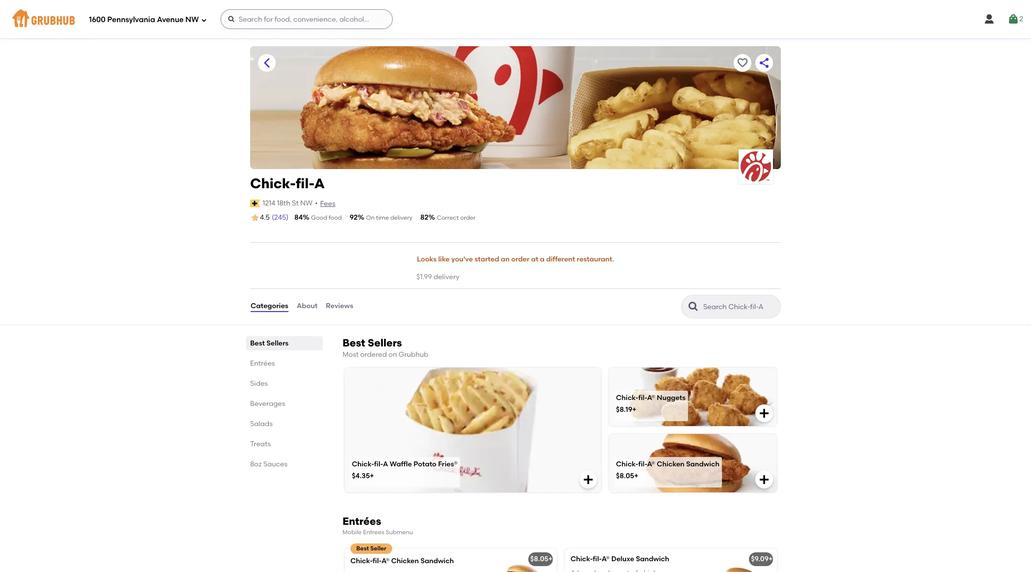Task type: vqa. For each thing, say whether or not it's contained in the screenshot.
the right &
no



Task type: describe. For each thing, give the bounding box(es) containing it.
$8.19
[[616, 406, 633, 414]]

82
[[420, 213, 429, 222]]

84
[[294, 213, 303, 222]]

looks
[[417, 255, 437, 264]]

chick-fil-a® deluxe sandwich image
[[703, 549, 777, 572]]

a® for deluxe
[[602, 555, 610, 564]]

waffle
[[390, 460, 412, 469]]

$9.09
[[751, 555, 769, 564]]

started
[[475, 255, 499, 264]]

1214 18th st nw
[[263, 199, 313, 207]]

deluxe
[[612, 555, 634, 564]]

categories
[[251, 302, 288, 310]]

sandwich for chick-fil-a® chicken sandwich $8.05 +
[[686, 460, 720, 469]]

svg image for chick-fil-a waffle potato fries® $4.35 +
[[582, 474, 594, 486]]

svg image inside main navigation navigation
[[201, 17, 207, 23]]

chick- for chick-fil-a waffle potato fries® $4.35 +
[[352, 460, 374, 469]]

correct
[[437, 214, 459, 221]]

different
[[546, 255, 575, 264]]

sides
[[250, 379, 268, 388]]

about button
[[296, 289, 318, 324]]

best seller chick-fil-a® chicken sandwich
[[351, 545, 454, 565]]

svg image for chick-fil-a® nuggets $8.19 +
[[759, 407, 770, 419]]

fil- for chick-fil-a
[[296, 175, 314, 192]]

chick- for chick-fil-a
[[250, 175, 296, 192]]

a® for nuggets
[[647, 394, 655, 402]]

potato
[[414, 460, 437, 469]]

$1.99 delivery
[[417, 273, 460, 281]]

reviews
[[326, 302, 353, 310]]

beverages
[[250, 399, 285, 408]]

a for chick-fil-a waffle potato fries® $4.35 +
[[383, 460, 388, 469]]

pennsylvania
[[107, 15, 155, 24]]

food
[[329, 214, 342, 221]]

entrées tab
[[250, 358, 319, 369]]

looks like you've started an order at a different restaurant. button
[[417, 249, 615, 271]]

sauces
[[263, 460, 288, 468]]

+ inside chick-fil-a waffle potato fries® $4.35 +
[[370, 472, 374, 480]]

save this restaurant button
[[734, 54, 752, 72]]

svg image for chick-fil-a® chicken sandwich $8.05 +
[[759, 474, 770, 486]]

$1.99
[[417, 273, 432, 281]]

about
[[297, 302, 318, 310]]

entrées for entrées
[[250, 359, 275, 368]]

subscription pass image
[[250, 200, 260, 207]]

1600
[[89, 15, 106, 24]]

nw for 1214 18th st nw
[[300, 199, 313, 207]]

grubhub
[[399, 350, 429, 359]]

4.5
[[260, 213, 270, 222]]

good
[[311, 214, 327, 221]]

an
[[501, 255, 510, 264]]

1600 pennsylvania avenue nw
[[89, 15, 199, 24]]

entrées for entrées mobile entrees submenu
[[343, 515, 381, 527]]

best for best sellers most ordered on grubhub
[[343, 337, 365, 349]]

nw for 1600 pennsylvania avenue nw
[[186, 15, 199, 24]]

mobile
[[343, 529, 362, 536]]

18th
[[277, 199, 290, 207]]

1214 18th st nw button
[[262, 198, 313, 209]]

on time delivery
[[366, 214, 413, 221]]

fil- inside best seller chick-fil-a® chicken sandwich
[[373, 557, 382, 565]]

chick- for chick-fil-a® nuggets $8.19 +
[[616, 394, 639, 402]]

sandwich for chick-fil-a® deluxe sandwich
[[636, 555, 669, 564]]

chick-fil-a logo image
[[739, 149, 773, 184]]

best sellers tab
[[250, 338, 319, 348]]

+ inside 'chick-fil-a® nuggets $8.19 +'
[[633, 406, 637, 414]]

star icon image
[[250, 213, 260, 223]]

search icon image
[[688, 301, 700, 312]]

$4.35
[[352, 472, 370, 480]]

fil- for chick-fil-a® nuggets $8.19 +
[[639, 394, 647, 402]]

at
[[531, 255, 539, 264]]

salads tab
[[250, 419, 319, 429]]

seller
[[370, 545, 386, 552]]

entrees
[[363, 529, 384, 536]]

beverages tab
[[250, 398, 319, 409]]

best for best seller chick-fil-a® chicken sandwich
[[356, 545, 369, 552]]

save this restaurant image
[[737, 57, 749, 69]]

0 horizontal spatial delivery
[[390, 214, 413, 221]]

a
[[540, 255, 545, 264]]

8oz sauces
[[250, 460, 288, 468]]

categories button
[[250, 289, 289, 324]]

0 horizontal spatial svg image
[[227, 15, 235, 23]]

chick-fil-a
[[250, 175, 325, 192]]

8oz
[[250, 460, 262, 468]]

chick-fil-a waffle potato fries® $4.35 +
[[352, 460, 458, 480]]

8oz sauces tab
[[250, 459, 319, 469]]

restaurant.
[[577, 255, 614, 264]]

share icon image
[[759, 57, 770, 69]]



Task type: locate. For each thing, give the bounding box(es) containing it.
fees
[[320, 199, 336, 208]]

nuggets
[[657, 394, 686, 402]]

a®
[[647, 394, 655, 402], [647, 460, 655, 469], [602, 555, 610, 564], [382, 557, 390, 565]]

sellers up on
[[368, 337, 402, 349]]

fil- inside chick-fil-a® chicken sandwich $8.05 +
[[639, 460, 647, 469]]

best sellers
[[250, 339, 289, 347]]

2
[[1020, 15, 1024, 23]]

0 vertical spatial a
[[314, 175, 325, 192]]

a left the waffle
[[383, 460, 388, 469]]

2 horizontal spatial svg image
[[1008, 13, 1020, 25]]

chick-fil-a® chicken sandwich $8.05 +
[[616, 460, 720, 480]]

entrées inside tab
[[250, 359, 275, 368]]

$9.09 +
[[751, 555, 773, 564]]

good food
[[311, 214, 342, 221]]

1 horizontal spatial entrées
[[343, 515, 381, 527]]

0 horizontal spatial chicken
[[391, 557, 419, 565]]

0 vertical spatial $8.05
[[616, 472, 634, 480]]

time
[[376, 214, 389, 221]]

chick- inside best seller chick-fil-a® chicken sandwich
[[351, 557, 373, 565]]

0 vertical spatial entrées
[[250, 359, 275, 368]]

a® inside chick-fil-a® chicken sandwich $8.05 +
[[647, 460, 655, 469]]

1 vertical spatial chicken
[[391, 557, 419, 565]]

correct order
[[437, 214, 476, 221]]

chick-fil-a® chicken sandwich image
[[483, 549, 557, 572]]

best up most
[[343, 337, 365, 349]]

1 horizontal spatial sandwich
[[636, 555, 669, 564]]

on
[[366, 214, 375, 221]]

0 vertical spatial order
[[460, 214, 476, 221]]

92
[[350, 213, 358, 222]]

1 horizontal spatial order
[[511, 255, 530, 264]]

0 horizontal spatial a
[[314, 175, 325, 192]]

1 horizontal spatial delivery
[[434, 273, 460, 281]]

0 vertical spatial chicken
[[657, 460, 685, 469]]

1 vertical spatial a
[[383, 460, 388, 469]]

nw inside button
[[300, 199, 313, 207]]

0 horizontal spatial nw
[[186, 15, 199, 24]]

a inside chick-fil-a waffle potato fries® $4.35 +
[[383, 460, 388, 469]]

you've
[[451, 255, 473, 264]]

a up the •
[[314, 175, 325, 192]]

treats
[[250, 440, 271, 448]]

order left at
[[511, 255, 530, 264]]

svg image inside 2 button
[[1008, 13, 1020, 25]]

fil- inside chick-fil-a waffle potato fries® $4.35 +
[[374, 460, 383, 469]]

chicken
[[657, 460, 685, 469], [391, 557, 419, 565]]

a® for chicken
[[647, 460, 655, 469]]

reviews button
[[325, 289, 354, 324]]

best inside best sellers most ordered on grubhub
[[343, 337, 365, 349]]

nw right avenue
[[186, 15, 199, 24]]

1 horizontal spatial nw
[[300, 199, 313, 207]]

entrées inside entrées mobile entrees submenu
[[343, 515, 381, 527]]

svg image
[[201, 17, 207, 23], [759, 407, 770, 419], [582, 474, 594, 486], [759, 474, 770, 486]]

chick- inside chick-fil-a waffle potato fries® $4.35 +
[[352, 460, 374, 469]]

entrées up mobile
[[343, 515, 381, 527]]

st
[[292, 199, 299, 207]]

2 horizontal spatial sandwich
[[686, 460, 720, 469]]

1 horizontal spatial sellers
[[368, 337, 402, 349]]

sandwich
[[686, 460, 720, 469], [636, 555, 669, 564], [421, 557, 454, 565]]

delivery down like
[[434, 273, 460, 281]]

chick- inside 'chick-fil-a® nuggets $8.19 +'
[[616, 394, 639, 402]]

best sellers most ordered on grubhub
[[343, 337, 429, 359]]

sandwich inside best seller chick-fil-a® chicken sandwich
[[421, 557, 454, 565]]

fries®
[[438, 460, 458, 469]]

fees button
[[320, 198, 336, 209]]

+
[[633, 406, 637, 414], [370, 472, 374, 480], [634, 472, 639, 480], [549, 555, 553, 564], [769, 555, 773, 564]]

1 vertical spatial entrées
[[343, 515, 381, 527]]

salads
[[250, 420, 273, 428]]

1 horizontal spatial svg image
[[984, 13, 996, 25]]

sellers inside best sellers most ordered on grubhub
[[368, 337, 402, 349]]

chicken inside chick-fil-a® chicken sandwich $8.05 +
[[657, 460, 685, 469]]

chick-fil-a® deluxe sandwich
[[571, 555, 669, 564]]

Search Chick-fil-A search field
[[703, 302, 778, 311]]

nw
[[186, 15, 199, 24], [300, 199, 313, 207]]

1 vertical spatial $8.05
[[531, 555, 549, 564]]

sellers up entrées tab
[[267, 339, 289, 347]]

sellers inside tab
[[267, 339, 289, 347]]

entrées
[[250, 359, 275, 368], [343, 515, 381, 527]]

chicken inside best seller chick-fil-a® chicken sandwich
[[391, 557, 419, 565]]

avenue
[[157, 15, 184, 24]]

order
[[460, 214, 476, 221], [511, 255, 530, 264]]

order inside button
[[511, 255, 530, 264]]

0 horizontal spatial entrées
[[250, 359, 275, 368]]

svg image
[[984, 13, 996, 25], [1008, 13, 1020, 25], [227, 15, 235, 23]]

1 vertical spatial nw
[[300, 199, 313, 207]]

1 horizontal spatial chicken
[[657, 460, 685, 469]]

a
[[314, 175, 325, 192], [383, 460, 388, 469]]

chick- for chick-fil-a® deluxe sandwich
[[571, 555, 593, 564]]

0 horizontal spatial order
[[460, 214, 476, 221]]

$8.05
[[616, 472, 634, 480], [531, 555, 549, 564]]

0 vertical spatial delivery
[[390, 214, 413, 221]]

best up entrées tab
[[250, 339, 265, 347]]

1 vertical spatial order
[[511, 255, 530, 264]]

• fees
[[315, 199, 336, 208]]

fil-
[[296, 175, 314, 192], [639, 394, 647, 402], [374, 460, 383, 469], [639, 460, 647, 469], [593, 555, 602, 564], [373, 557, 382, 565]]

chick-fil-a® nuggets $8.19 +
[[616, 394, 686, 414]]

delivery
[[390, 214, 413, 221], [434, 273, 460, 281]]

1 vertical spatial delivery
[[434, 273, 460, 281]]

nw inside main navigation navigation
[[186, 15, 199, 24]]

$8.05 +
[[531, 555, 553, 564]]

on
[[389, 350, 397, 359]]

0 vertical spatial nw
[[186, 15, 199, 24]]

best inside best seller chick-fil-a® chicken sandwich
[[356, 545, 369, 552]]

entrées mobile entrees submenu
[[343, 515, 413, 536]]

like
[[438, 255, 450, 264]]

0 horizontal spatial sandwich
[[421, 557, 454, 565]]

best inside tab
[[250, 339, 265, 347]]

nw left the •
[[300, 199, 313, 207]]

entrées up the sides
[[250, 359, 275, 368]]

1 horizontal spatial a
[[383, 460, 388, 469]]

sellers
[[368, 337, 402, 349], [267, 339, 289, 347]]

(245)
[[272, 213, 289, 222]]

0 horizontal spatial sellers
[[267, 339, 289, 347]]

$8.05 inside chick-fil-a® chicken sandwich $8.05 +
[[616, 472, 634, 480]]

2 button
[[1008, 10, 1024, 28]]

fil- inside 'chick-fil-a® nuggets $8.19 +'
[[639, 394, 647, 402]]

fil- for chick-fil-a waffle potato fries® $4.35 +
[[374, 460, 383, 469]]

•
[[315, 199, 318, 207]]

sellers for best sellers
[[267, 339, 289, 347]]

fil- for chick-fil-a® chicken sandwich $8.05 +
[[639, 460, 647, 469]]

a® inside best seller chick-fil-a® chicken sandwich
[[382, 557, 390, 565]]

delivery right "time"
[[390, 214, 413, 221]]

fil- for chick-fil-a® deluxe sandwich
[[593, 555, 602, 564]]

best left seller
[[356, 545, 369, 552]]

main navigation navigation
[[0, 0, 1031, 38]]

ordered
[[360, 350, 387, 359]]

order right correct
[[460, 214, 476, 221]]

treats tab
[[250, 439, 319, 449]]

a® inside 'chick-fil-a® nuggets $8.19 +'
[[647, 394, 655, 402]]

1214
[[263, 199, 275, 207]]

1 horizontal spatial $8.05
[[616, 472, 634, 480]]

sellers for best sellers most ordered on grubhub
[[368, 337, 402, 349]]

chick-
[[250, 175, 296, 192], [616, 394, 639, 402], [352, 460, 374, 469], [616, 460, 639, 469], [571, 555, 593, 564], [351, 557, 373, 565]]

best for best sellers
[[250, 339, 265, 347]]

most
[[343, 350, 359, 359]]

looks like you've started an order at a different restaurant.
[[417, 255, 614, 264]]

a for chick-fil-a
[[314, 175, 325, 192]]

Search for food, convenience, alcohol... search field
[[221, 9, 393, 29]]

+ inside chick-fil-a® chicken sandwich $8.05 +
[[634, 472, 639, 480]]

sides tab
[[250, 378, 319, 389]]

caret left icon image
[[261, 57, 273, 69]]

0 horizontal spatial $8.05
[[531, 555, 549, 564]]

sandwich inside chick-fil-a® chicken sandwich $8.05 +
[[686, 460, 720, 469]]

chick- for chick-fil-a® chicken sandwich $8.05 +
[[616, 460, 639, 469]]

best
[[343, 337, 365, 349], [250, 339, 265, 347], [356, 545, 369, 552]]

chick- inside chick-fil-a® chicken sandwich $8.05 +
[[616, 460, 639, 469]]

submenu
[[386, 529, 413, 536]]



